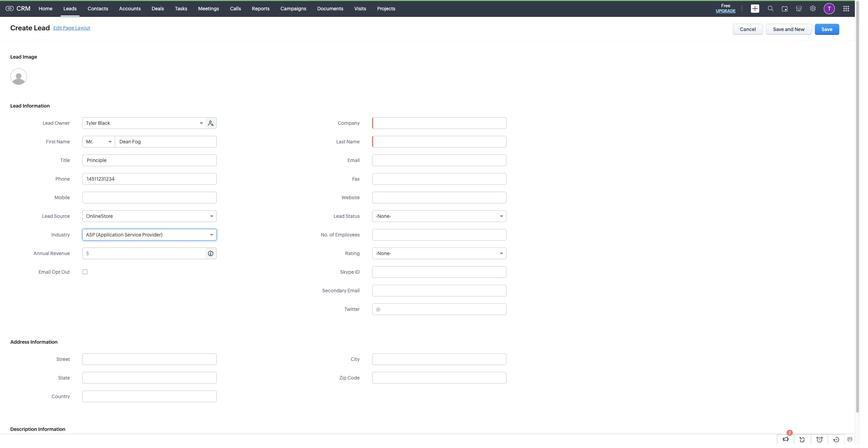 Task type: vqa. For each thing, say whether or not it's contained in the screenshot.
NEEDS ANALYSIS
no



Task type: locate. For each thing, give the bounding box(es) containing it.
lead left owner
[[43, 120, 54, 126]]

1 vertical spatial -none-
[[376, 251, 391, 256]]

- for rating
[[376, 251, 378, 256]]

0 vertical spatial -
[[376, 214, 378, 219]]

1 vertical spatial -
[[376, 251, 378, 256]]

name right first at the left top of page
[[57, 139, 70, 145]]

1 vertical spatial information
[[30, 339, 58, 345]]

1 vertical spatial -none- field
[[373, 248, 507, 259]]

-
[[376, 214, 378, 219], [376, 251, 378, 256]]

@
[[376, 307, 381, 312]]

-None- field
[[373, 210, 507, 222], [373, 248, 507, 259]]

email opt out
[[39, 269, 70, 275]]

lead left source
[[42, 214, 53, 219]]

website
[[342, 195, 360, 200]]

2 save from the left
[[823, 27, 833, 32]]

tyler black
[[86, 120, 110, 126]]

new
[[795, 27, 806, 32]]

calendar image
[[783, 6, 788, 11]]

status
[[346, 214, 360, 219]]

-none- field for rating
[[373, 248, 507, 259]]

create lead edit page layout
[[10, 24, 90, 32]]

0 vertical spatial none-
[[378, 214, 391, 219]]

zip
[[340, 375, 347, 381]]

- for lead status
[[376, 214, 378, 219]]

2 -none- from the top
[[376, 251, 391, 256]]

1 horizontal spatial save
[[823, 27, 833, 32]]

first name
[[46, 139, 70, 145]]

save button
[[816, 24, 840, 35]]

mobile
[[55, 195, 70, 200]]

2 name from the left
[[347, 139, 360, 145]]

None text field
[[373, 118, 507, 129], [373, 136, 507, 148], [373, 155, 507, 166], [82, 192, 217, 204], [373, 192, 507, 204], [382, 304, 507, 315], [82, 372, 217, 384], [373, 118, 507, 129], [373, 136, 507, 148], [373, 155, 507, 166], [82, 192, 217, 204], [373, 192, 507, 204], [382, 304, 507, 315], [82, 372, 217, 384]]

1 -none- field from the top
[[373, 210, 507, 222]]

search image
[[768, 6, 774, 11]]

campaigns
[[281, 6, 307, 11]]

information for description information
[[38, 427, 65, 432]]

page
[[63, 25, 74, 31]]

save for save and new
[[774, 27, 785, 32]]

lead left 'edit'
[[34, 24, 50, 32]]

lead down image
[[10, 103, 22, 109]]

create menu image
[[752, 4, 760, 13]]

owner
[[55, 120, 70, 126]]

save
[[774, 27, 785, 32], [823, 27, 833, 32]]

- right rating in the bottom of the page
[[376, 251, 378, 256]]

first
[[46, 139, 56, 145]]

0 vertical spatial information
[[23, 103, 50, 109]]

lead image
[[10, 54, 37, 60]]

1 horizontal spatial name
[[347, 139, 360, 145]]

1 save from the left
[[774, 27, 785, 32]]

email for email
[[348, 158, 360, 163]]

0 horizontal spatial save
[[774, 27, 785, 32]]

2 none- from the top
[[378, 251, 391, 256]]

name right last
[[347, 139, 360, 145]]

2 -none- field from the top
[[373, 248, 507, 259]]

meetings
[[198, 6, 219, 11]]

no. of employees
[[321, 232, 360, 238]]

Tyler Black field
[[83, 118, 206, 129]]

1 - from the top
[[376, 214, 378, 219]]

accounts
[[119, 6, 141, 11]]

name
[[57, 139, 70, 145], [347, 139, 360, 145]]

none- right rating in the bottom of the page
[[378, 251, 391, 256]]

email up fax
[[348, 158, 360, 163]]

information for lead information
[[23, 103, 50, 109]]

0 vertical spatial email
[[348, 158, 360, 163]]

-none- right rating in the bottom of the page
[[376, 251, 391, 256]]

None field
[[373, 118, 507, 129], [83, 391, 217, 402], [373, 118, 507, 129], [83, 391, 217, 402]]

information right address at the bottom left of the page
[[30, 339, 58, 345]]

save down profile icon
[[823, 27, 833, 32]]

information right description
[[38, 427, 65, 432]]

provider)
[[142, 232, 163, 238]]

revenue
[[50, 251, 70, 256]]

-none- field for lead status
[[373, 210, 507, 222]]

none- for rating
[[378, 251, 391, 256]]

0 vertical spatial -none- field
[[373, 210, 507, 222]]

lead for lead image
[[10, 54, 22, 60]]

asp (application service provider)
[[86, 232, 163, 238]]

2 vertical spatial information
[[38, 427, 65, 432]]

-none- right status on the left of the page
[[376, 214, 391, 219]]

2 - from the top
[[376, 251, 378, 256]]

contacts link
[[82, 0, 114, 17]]

tyler
[[86, 120, 97, 126]]

- right status on the left of the page
[[376, 214, 378, 219]]

address
[[10, 339, 29, 345]]

information up lead owner
[[23, 103, 50, 109]]

lead for lead source
[[42, 214, 53, 219]]

email up twitter
[[348, 288, 360, 294]]

tasks link
[[170, 0, 193, 17]]

annual
[[34, 251, 49, 256]]

2 vertical spatial email
[[348, 288, 360, 294]]

1 vertical spatial email
[[39, 269, 51, 275]]

save inside button
[[774, 27, 785, 32]]

city
[[351, 357, 360, 362]]

0 horizontal spatial name
[[57, 139, 70, 145]]

1 -none- from the top
[[376, 214, 391, 219]]

lead left status on the left of the page
[[334, 214, 345, 219]]

ASP (Application Service Provider) field
[[82, 229, 217, 241]]

save left and at the right of the page
[[774, 27, 785, 32]]

onlinestore
[[86, 214, 113, 219]]

create
[[10, 24, 32, 32]]

lead for lead status
[[334, 214, 345, 219]]

1 none- from the top
[[378, 214, 391, 219]]

email
[[348, 158, 360, 163], [39, 269, 51, 275], [348, 288, 360, 294]]

lead for lead information
[[10, 103, 22, 109]]

email left opt
[[39, 269, 51, 275]]

lead left the image
[[10, 54, 22, 60]]

1 name from the left
[[57, 139, 70, 145]]

none- right status on the left of the page
[[378, 214, 391, 219]]

tasks
[[175, 6, 187, 11]]

save inside button
[[823, 27, 833, 32]]

cancel button
[[734, 24, 764, 35]]

code
[[348, 375, 360, 381]]

secondary email
[[323, 288, 360, 294]]

description
[[10, 427, 37, 432]]

lead
[[34, 24, 50, 32], [10, 54, 22, 60], [10, 103, 22, 109], [43, 120, 54, 126], [42, 214, 53, 219], [334, 214, 345, 219]]

leads
[[64, 6, 77, 11]]

of
[[330, 232, 335, 238]]

asp
[[86, 232, 95, 238]]

$
[[86, 251, 89, 256]]

information
[[23, 103, 50, 109], [30, 339, 58, 345], [38, 427, 65, 432]]

None text field
[[115, 136, 217, 147], [82, 155, 217, 166], [82, 173, 217, 185], [373, 173, 507, 185], [373, 229, 507, 241], [90, 248, 217, 259], [373, 266, 507, 278], [373, 285, 507, 297], [82, 354, 217, 365], [373, 354, 507, 365], [373, 372, 507, 384], [83, 391, 217, 402], [115, 136, 217, 147], [82, 155, 217, 166], [82, 173, 217, 185], [373, 173, 507, 185], [373, 229, 507, 241], [90, 248, 217, 259], [373, 266, 507, 278], [373, 285, 507, 297], [82, 354, 217, 365], [373, 354, 507, 365], [373, 372, 507, 384], [83, 391, 217, 402]]

1 vertical spatial none-
[[378, 251, 391, 256]]

-none-
[[376, 214, 391, 219], [376, 251, 391, 256]]

-none- for lead status
[[376, 214, 391, 219]]

none-
[[378, 214, 391, 219], [378, 251, 391, 256]]

last name
[[337, 139, 360, 145]]

name for last name
[[347, 139, 360, 145]]

edit page layout link
[[53, 25, 90, 31]]

save for save
[[823, 27, 833, 32]]

0 vertical spatial -none-
[[376, 214, 391, 219]]



Task type: describe. For each thing, give the bounding box(es) containing it.
deals link
[[146, 0, 170, 17]]

annual revenue
[[34, 251, 70, 256]]

last
[[337, 139, 346, 145]]

profile element
[[821, 0, 840, 17]]

profile image
[[825, 3, 836, 14]]

id
[[355, 269, 360, 275]]

edit
[[53, 25, 62, 31]]

none- for lead status
[[378, 214, 391, 219]]

home
[[39, 6, 52, 11]]

projects link
[[372, 0, 401, 17]]

layout
[[75, 25, 90, 31]]

free
[[722, 3, 731, 8]]

rating
[[345, 251, 360, 256]]

crm link
[[6, 5, 31, 12]]

reports
[[252, 6, 270, 11]]

-none- for rating
[[376, 251, 391, 256]]

mr.
[[86, 139, 93, 145]]

deals
[[152, 6, 164, 11]]

projects
[[378, 6, 396, 11]]

accounts link
[[114, 0, 146, 17]]

company
[[338, 120, 360, 126]]

secondary
[[323, 288, 347, 294]]

employees
[[336, 232, 360, 238]]

(application
[[96, 232, 124, 238]]

visits
[[355, 6, 367, 11]]

industry
[[51, 232, 70, 238]]

country
[[52, 394, 70, 399]]

OnlineStore field
[[82, 210, 217, 222]]

description information
[[10, 427, 65, 432]]

lead source
[[42, 214, 70, 219]]

source
[[54, 214, 70, 219]]

no.
[[321, 232, 329, 238]]

create menu element
[[747, 0, 764, 17]]

documents link
[[312, 0, 349, 17]]

and
[[786, 27, 794, 32]]

image
[[23, 54, 37, 60]]

fax
[[353, 176, 360, 182]]

calls
[[230, 6, 241, 11]]

lead status
[[334, 214, 360, 219]]

name for first name
[[57, 139, 70, 145]]

save and new button
[[767, 24, 813, 35]]

lead for lead owner
[[43, 120, 54, 126]]

phone
[[56, 176, 70, 182]]

calls link
[[225, 0, 247, 17]]

search element
[[764, 0, 778, 17]]

contacts
[[88, 6, 108, 11]]

skype id
[[341, 269, 360, 275]]

free upgrade
[[717, 3, 736, 13]]

skype
[[341, 269, 354, 275]]

information for address information
[[30, 339, 58, 345]]

meetings link
[[193, 0, 225, 17]]

image image
[[10, 68, 27, 85]]

out
[[61, 269, 70, 275]]

street
[[56, 357, 70, 362]]

campaigns link
[[275, 0, 312, 17]]

service
[[125, 232, 141, 238]]

email for email opt out
[[39, 269, 51, 275]]

reports link
[[247, 0, 275, 17]]

visits link
[[349, 0, 372, 17]]

opt
[[52, 269, 60, 275]]

lead owner
[[43, 120, 70, 126]]

Mr. field
[[83, 136, 115, 147]]

upgrade
[[717, 9, 736, 13]]

documents
[[318, 6, 344, 11]]

cancel
[[741, 27, 757, 32]]

2
[[789, 431, 792, 435]]

crm
[[17, 5, 31, 12]]

state
[[58, 375, 70, 381]]

title
[[60, 158, 70, 163]]

zip code
[[340, 375, 360, 381]]

save and new
[[774, 27, 806, 32]]

home link
[[33, 0, 58, 17]]

twitter
[[345, 307, 360, 312]]

address information
[[10, 339, 58, 345]]

lead information
[[10, 103, 50, 109]]

black
[[98, 120, 110, 126]]



